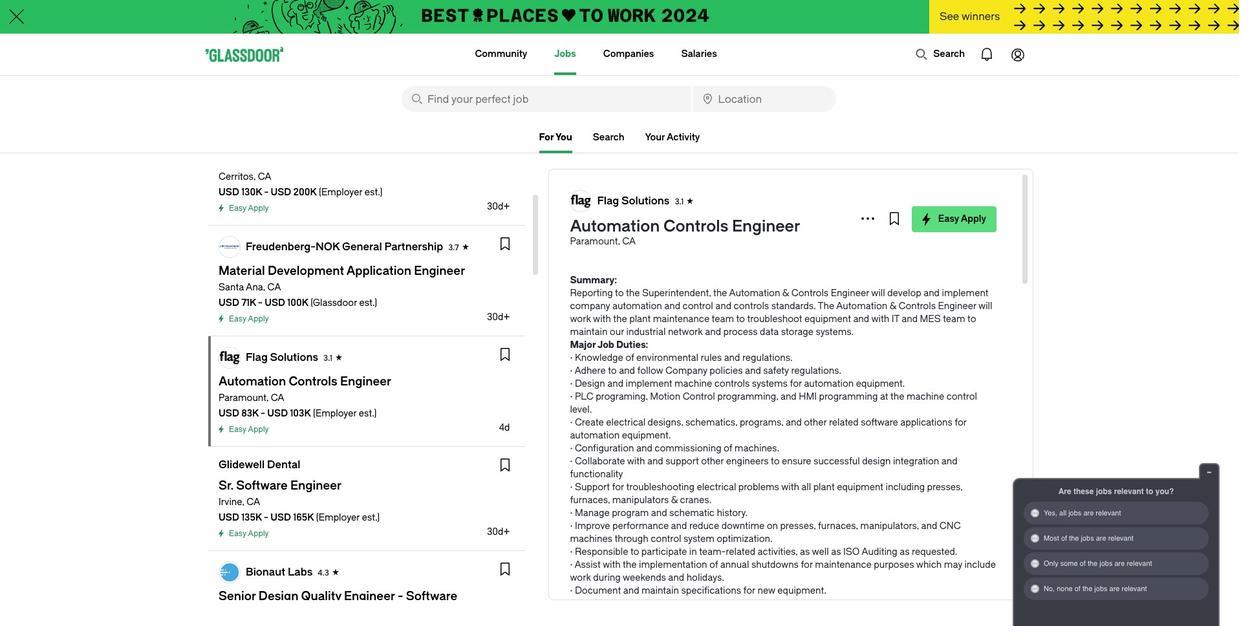 Task type: describe. For each thing, give the bounding box(es) containing it.
4d
[[499, 422, 510, 433]]

jobs down "only some of the jobs are relevant"
[[1094, 585, 1107, 593]]

for you link
[[539, 130, 572, 146]]

relevant down are these jobs relevant to you?
[[1096, 509, 1121, 517]]

are up no, none of the jobs are relevant
[[1115, 559, 1125, 568]]

jobs list element
[[208, 27, 525, 626]]

none field search location
[[692, 86, 836, 112]]

1 vertical spatial all
[[1059, 509, 1066, 517]]

none
[[1057, 585, 1073, 593]]

1 vertical spatial implement
[[626, 378, 672, 389]]

activity
[[667, 132, 700, 143]]

relevant left you?
[[1114, 487, 1144, 496]]

1 horizontal spatial engineer
[[831, 288, 869, 299]]

to up process
[[736, 314, 745, 325]]

1 horizontal spatial presses,
[[927, 482, 963, 493]]

troubleshooting
[[626, 482, 695, 493]]

1 vertical spatial controls
[[714, 378, 750, 389]]

1 vertical spatial controls
[[791, 288, 829, 299]]

and right integration
[[941, 456, 958, 467]]

iso
[[843, 546, 860, 557]]

most of the jobs are relevant
[[1044, 534, 1134, 543]]

engineer inside automation controls engineer paramount, ca
[[732, 217, 800, 235]]

jobs up no, none of the jobs are relevant
[[1100, 559, 1113, 568]]

glidewell dental
[[219, 459, 300, 471]]

0 horizontal spatial maintenance
[[653, 314, 710, 325]]

support
[[666, 456, 699, 467]]

2 horizontal spatial controls
[[899, 301, 936, 312]]

company
[[665, 365, 707, 376]]

for you
[[539, 132, 572, 143]]

for up hmi
[[790, 378, 802, 389]]

and left hmi
[[781, 391, 797, 402]]

and down "implementation"
[[668, 572, 684, 583]]

for left new
[[743, 585, 755, 596]]

cnc
[[940, 521, 961, 532]]

paramount, ca usd 83k - usd 103k (employer est.)
[[219, 393, 377, 419]]

environmental
[[636, 352, 698, 363]]

0 vertical spatial machine
[[675, 378, 712, 389]]

manage
[[575, 508, 610, 519]]

2 vertical spatial automation
[[570, 430, 620, 441]]

1 horizontal spatial plant
[[813, 482, 835, 493]]

and up troubleshooting
[[647, 456, 663, 467]]

job
[[598, 340, 614, 351]]

relevant down "only some of the jobs are relevant"
[[1122, 585, 1147, 593]]

requested.
[[912, 546, 957, 557]]

for down well
[[801, 559, 813, 570]]

1 horizontal spatial electrical
[[697, 482, 736, 493]]

usd 100k
[[265, 297, 308, 308]]

during
[[593, 572, 621, 583]]

and up systems
[[745, 365, 761, 376]]

cranes.
[[680, 495, 712, 506]]

hmi
[[799, 391, 817, 402]]

0 vertical spatial controls
[[734, 301, 769, 312]]

labs
[[288, 566, 313, 578]]

ca for cerritos, ca usd 130k - usd 200k (employer est.)
[[258, 171, 271, 182]]

to down through at the bottom
[[630, 546, 639, 557]]

1 horizontal spatial other
[[804, 417, 827, 428]]

1 vertical spatial regulations.
[[791, 365, 842, 376]]

usd 103k
[[267, 408, 311, 419]]

nok
[[316, 241, 340, 253]]

to right mes
[[967, 314, 976, 325]]

programing,
[[596, 391, 648, 402]]

through
[[615, 534, 648, 545]]

12 · from the top
[[570, 559, 573, 570]]

search button
[[909, 41, 971, 67]]

successful
[[814, 456, 860, 467]]

see winners link
[[929, 0, 1239, 35]]

controls inside automation controls engineer paramount, ca
[[663, 217, 728, 235]]

reduce
[[689, 521, 719, 532]]

major
[[570, 340, 596, 351]]

performance
[[612, 521, 669, 532]]

new
[[758, 585, 775, 596]]

13 · from the top
[[570, 585, 573, 596]]

and down superintendent,
[[664, 301, 680, 312]]

for
[[539, 132, 554, 143]]

plc
[[575, 391, 593, 402]]

1 horizontal spatial maintain
[[642, 585, 679, 596]]

yes, all jobs are relevant
[[1044, 509, 1121, 517]]

and down weekends
[[623, 585, 639, 596]]

- for irvine,
[[264, 512, 268, 523]]

are up "only some of the jobs are relevant"
[[1096, 534, 1106, 543]]

you?
[[1155, 487, 1174, 496]]

3.7
[[448, 243, 459, 252]]

include
[[965, 559, 996, 570]]

3 as from the left
[[900, 546, 910, 557]]

auditing
[[862, 546, 897, 557]]

for down functionality on the bottom of page
[[612, 482, 624, 493]]

jobs down the 'these'
[[1068, 509, 1082, 517]]

0 horizontal spatial furnaces,
[[570, 495, 610, 506]]

1 horizontal spatial will
[[979, 301, 992, 312]]

apply inside button
[[961, 213, 986, 224]]

of down team-
[[709, 559, 718, 570]]

to left you?
[[1146, 487, 1153, 496]]

4.3
[[318, 568, 329, 578]]

data
[[760, 327, 779, 338]]

with down company on the left top of the page
[[593, 314, 611, 325]]

relevant up no, none of the jobs are relevant
[[1127, 559, 1152, 568]]

usd 130k
[[219, 187, 262, 198]]

assist
[[575, 559, 601, 570]]

the up industrial
[[626, 288, 640, 299]]

standards.
[[771, 301, 816, 312]]

1 work from the top
[[570, 314, 591, 325]]

company
[[570, 301, 610, 312]]

0 vertical spatial equipment.
[[856, 378, 905, 389]]

1 vertical spatial control
[[947, 391, 977, 402]]

paramount, inside "paramount, ca usd 83k - usd 103k (employer est.)"
[[219, 393, 269, 404]]

and left cnc on the bottom of page
[[921, 521, 937, 532]]

3 · from the top
[[570, 378, 573, 389]]

team-
[[699, 546, 726, 557]]

0 vertical spatial 3.1
[[675, 197, 684, 206]]

0 vertical spatial maintain
[[570, 327, 607, 338]]

in
[[689, 546, 697, 557]]

mes
[[920, 314, 941, 325]]

0 horizontal spatial search
[[593, 132, 624, 143]]

easy for santa ana, ca usd 71k - usd 100k (glassdoor est.)
[[229, 314, 246, 323]]

2 vertical spatial equipment.
[[778, 585, 826, 596]]

of down the duties:
[[626, 352, 634, 363]]

the right at
[[891, 391, 904, 402]]

well
[[812, 546, 829, 557]]

0 vertical spatial flag
[[597, 195, 619, 207]]

0 vertical spatial control
[[683, 301, 713, 312]]

7 · from the top
[[570, 456, 573, 467]]

of up engineers at the bottom right of page
[[724, 443, 732, 454]]

some
[[1060, 559, 1078, 568]]

storage
[[781, 327, 814, 338]]

partnership
[[384, 241, 443, 253]]

est.) inside santa ana, ca usd 71k - usd 100k (glassdoor est.)
[[359, 297, 377, 308]]

bionaut
[[246, 566, 285, 578]]

1 vertical spatial automation
[[804, 378, 854, 389]]

participate
[[641, 546, 687, 557]]

only
[[1044, 559, 1058, 568]]

the up our
[[613, 314, 627, 325]]

easy for paramount, ca usd 83k - usd 103k (employer est.)
[[229, 425, 246, 434]]

the right superintendent,
[[713, 288, 727, 299]]

salaries
[[681, 49, 717, 59]]

of right some
[[1080, 559, 1086, 568]]

apply for irvine, ca usd 135k - usd 165k (employer est.)
[[248, 529, 269, 538]]

0 horizontal spatial equipment.
[[622, 430, 671, 441]]

ca inside automation controls engineer paramount, ca
[[622, 236, 636, 247]]

and right it at the right of the page
[[902, 314, 918, 325]]

0 vertical spatial electrical
[[606, 417, 646, 428]]

of right none
[[1075, 585, 1081, 593]]

design
[[862, 456, 891, 467]]

see winners
[[940, 10, 1000, 23]]

and up mes
[[924, 288, 940, 299]]

1 vertical spatial equipment
[[837, 482, 883, 493]]

easy inside easy apply button
[[938, 213, 959, 224]]

easy for irvine, ca usd 135k - usd 165k (employer est.)
[[229, 529, 246, 538]]

automation inside automation controls engineer paramount, ca
[[570, 217, 660, 235]]

problems
[[738, 482, 779, 493]]

your activity link
[[645, 130, 700, 146]]

create
[[575, 417, 604, 428]]

1 team from the left
[[712, 314, 734, 325]]

and up "systems."
[[853, 314, 869, 325]]

1 vertical spatial &
[[890, 301, 896, 312]]

none field search keyword
[[402, 86, 691, 112]]

and down designs,
[[636, 443, 652, 454]]

paramount, inside automation controls engineer paramount, ca
[[570, 236, 620, 247]]

1 horizontal spatial implement
[[942, 288, 989, 299]]

1 vertical spatial related
[[726, 546, 755, 557]]

0 vertical spatial solutions
[[621, 195, 670, 207]]

and left follow
[[619, 365, 635, 376]]

it
[[892, 314, 899, 325]]

general
[[342, 241, 382, 253]]

at
[[880, 391, 888, 402]]

level.
[[570, 404, 592, 415]]

salaries link
[[681, 34, 717, 75]]

ca for paramount, ca usd 83k - usd 103k (employer est.)
[[271, 393, 284, 404]]

flag solutions logo image inside "jobs list" element
[[219, 347, 240, 368]]

community link
[[475, 34, 527, 75]]

and down schematic
[[671, 521, 687, 532]]

history.
[[717, 508, 748, 519]]

2 vertical spatial &
[[671, 495, 678, 506]]



Task type: vqa. For each thing, say whether or not it's contained in the screenshot.
Tips to help you impress recruiters 'Read More'
no



Task type: locate. For each thing, give the bounding box(es) containing it.
team right mes
[[943, 314, 965, 325]]

as left iso
[[831, 546, 841, 557]]

1 horizontal spatial furnaces,
[[818, 521, 858, 532]]

1 horizontal spatial all
[[1059, 509, 1066, 517]]

2 horizontal spatial equipment.
[[856, 378, 905, 389]]

& up standards.
[[782, 288, 789, 299]]

2 vertical spatial 30d+
[[487, 526, 510, 537]]

and up 'policies'
[[724, 352, 740, 363]]

0 vertical spatial presses,
[[927, 482, 963, 493]]

0 horizontal spatial solutions
[[270, 351, 318, 363]]

flag solutions inside "jobs list" element
[[246, 351, 318, 363]]

est.) for irvine, ca usd 135k - usd 165k (employer est.)
[[362, 512, 380, 523]]

10 · from the top
[[570, 521, 573, 532]]

- down ana,
[[258, 297, 262, 308]]

1 horizontal spatial controls
[[791, 288, 829, 299]]

(employer for usd 103k
[[313, 408, 357, 419]]

no,
[[1044, 585, 1055, 593]]

0 horizontal spatial implement
[[626, 378, 672, 389]]

usd 135k
[[219, 512, 262, 523]]

(employer inside "paramount, ca usd 83k - usd 103k (employer est.)"
[[313, 408, 357, 419]]

8 · from the top
[[570, 482, 573, 493]]

freudenberg-nok general partnership
[[246, 241, 443, 253]]

furnaces,
[[570, 495, 610, 506], [818, 521, 858, 532]]

0 horizontal spatial as
[[800, 546, 810, 557]]

0 vertical spatial flag solutions
[[597, 195, 670, 207]]

· left manage
[[570, 508, 573, 519]]

(employer for usd 165k
[[316, 512, 360, 523]]

1 horizontal spatial flag solutions logo image
[[571, 191, 591, 211]]

3.1 inside "jobs list" element
[[323, 354, 332, 363]]

see
[[940, 10, 959, 23]]

5 · from the top
[[570, 417, 573, 428]]

process
[[723, 327, 758, 338]]

1 horizontal spatial &
[[782, 288, 789, 299]]

est.) for paramount, ca usd 83k - usd 103k (employer est.)
[[359, 408, 377, 419]]

flag down usd 71k
[[246, 351, 268, 363]]

for right applications
[[955, 417, 967, 428]]

controls down 'policies'
[[714, 378, 750, 389]]

0 horizontal spatial controls
[[663, 217, 728, 235]]

0 horizontal spatial 3.1
[[323, 354, 332, 363]]

are down the 'these'
[[1083, 509, 1094, 517]]

- right "usd 135k"
[[264, 512, 268, 523]]

to right reporting
[[615, 288, 624, 299]]

0 horizontal spatial will
[[871, 288, 885, 299]]

· left adhere on the bottom left of page
[[570, 365, 573, 376]]

dental
[[267, 459, 300, 471]]

flag solutions
[[597, 195, 670, 207], [246, 351, 318, 363]]

furnaces, up iso
[[818, 521, 858, 532]]

1 vertical spatial work
[[570, 572, 591, 583]]

0 horizontal spatial all
[[801, 482, 811, 493]]

bionaut labs logo image
[[219, 562, 240, 583]]

3.1 up automation controls engineer paramount, ca
[[675, 197, 684, 206]]

automation up industrial
[[612, 301, 662, 312]]

all inside "summary: reporting to the superintendent, the automation & controls engineer will develop and implement company automation and control and controls standards. the automation & controls engineer will work with the plant maintenance team to troubleshoot equipment and with it and mes team to maintain our industrial network and process data storage systems. major job duties: · knowledge of environmental rules and regulations. · adhere to and follow company policies and safety regulations. · design and implement machine controls systems for automation equipment. · plc programing, motion control programming, and hmi programming at the machine control level. · create electrical designs, schematics, programs, and other related software applications for automation equipment. · configuration and commissioning of machines. · collaborate with and support other engineers to ensure successful design integration and functionality · support for troubleshooting electrical problems with all plant equipment including presses, furnaces, manipulators & cranes. · manage program and schematic history. · improve performance and reduce downtime on presses, furnaces, manipulators, and cnc machines through control system optimization. · responsible to participate in team-related activities, as well as iso auditing as requested. · assist with the implementation of annual shutdowns for maintenance purposes which may include work during weekends and holidays. · document and maintain specifications for new equipment. qualifications:"
[[801, 482, 811, 493]]

1 vertical spatial maintain
[[642, 585, 679, 596]]

plant
[[629, 314, 651, 325], [813, 482, 835, 493]]

equipment. up at
[[856, 378, 905, 389]]

9 · from the top
[[570, 508, 573, 519]]

maintain up major
[[570, 327, 607, 338]]

and up programing,
[[607, 378, 623, 389]]

11 · from the top
[[570, 546, 573, 557]]

weekends
[[623, 572, 666, 583]]

1 as from the left
[[800, 546, 810, 557]]

1 none field from the left
[[402, 86, 691, 112]]

control
[[683, 391, 715, 402]]

1 vertical spatial flag solutions logo image
[[219, 347, 240, 368]]

our
[[610, 327, 624, 338]]

duties:
[[616, 340, 648, 351]]

ca inside "paramount, ca usd 83k - usd 103k (employer est.)"
[[271, 393, 284, 404]]

Search location field
[[692, 86, 836, 112]]

0 vertical spatial automation
[[570, 217, 660, 235]]

schematics,
[[685, 417, 738, 428]]

1 vertical spatial search
[[593, 132, 624, 143]]

easy apply inside button
[[938, 213, 986, 224]]

0 vertical spatial (employer
[[319, 187, 362, 198]]

- for paramount,
[[261, 408, 265, 419]]

and up performance
[[651, 508, 667, 519]]

programming
[[819, 391, 878, 402]]

- for cerritos,
[[264, 187, 268, 198]]

flag solutions logo image
[[571, 191, 591, 211], [219, 347, 240, 368]]

programs,
[[740, 417, 784, 428]]

with down configuration
[[627, 456, 645, 467]]

electrical up the cranes.
[[697, 482, 736, 493]]

- right usd 130k
[[264, 187, 268, 198]]

the right some
[[1088, 559, 1098, 568]]

the
[[626, 288, 640, 299], [713, 288, 727, 299], [613, 314, 627, 325], [891, 391, 904, 402], [1069, 534, 1079, 543], [1088, 559, 1098, 568], [623, 559, 637, 570], [1083, 585, 1092, 593]]

est.) inside the cerritos, ca usd 130k - usd 200k (employer est.)
[[365, 187, 382, 198]]

1 vertical spatial 30d+
[[487, 312, 510, 323]]

4 · from the top
[[570, 391, 573, 402]]

est.) inside irvine, ca usd 135k - usd 165k (employer est.)
[[362, 512, 380, 523]]

software
[[861, 417, 898, 428]]

control down superintendent,
[[683, 301, 713, 312]]

Search keyword field
[[402, 86, 691, 112]]

santa ana, ca usd 71k - usd 100k (glassdoor est.)
[[219, 282, 377, 308]]

(employer right usd 200k
[[319, 187, 362, 198]]

electrical
[[606, 417, 646, 428], [697, 482, 736, 493]]

equipment down "design" on the right
[[837, 482, 883, 493]]

0 vertical spatial all
[[801, 482, 811, 493]]

easy apply for irvine, ca usd 135k - usd 165k (employer est.)
[[229, 529, 269, 538]]

only some of the jobs are relevant
[[1044, 559, 1152, 568]]

to down knowledge
[[608, 365, 617, 376]]

freudenberg-nok general partnership logo image
[[219, 237, 240, 257]]

0 vertical spatial regulations.
[[742, 352, 793, 363]]

3.1 down (glassdoor at the top of the page
[[323, 354, 332, 363]]

programming,
[[717, 391, 778, 402]]

0 horizontal spatial team
[[712, 314, 734, 325]]

2 horizontal spatial control
[[947, 391, 977, 402]]

presses, right the on
[[780, 521, 816, 532]]

other down the commissioning
[[701, 456, 724, 467]]

0 vertical spatial equipment
[[805, 314, 851, 325]]

support
[[575, 482, 610, 493]]

· down machines
[[570, 546, 573, 557]]

collaborate
[[575, 456, 625, 467]]

1 vertical spatial other
[[701, 456, 724, 467]]

summary:
[[570, 275, 617, 286]]

improve
[[575, 521, 610, 532]]

with up during
[[603, 559, 621, 570]]

relevant up "only some of the jobs are relevant"
[[1108, 534, 1134, 543]]

est.) inside "paramount, ca usd 83k - usd 103k (employer est.)"
[[359, 408, 377, 419]]

1 vertical spatial maintenance
[[815, 559, 872, 570]]

are
[[1058, 487, 1071, 496]]

work down assist
[[570, 572, 591, 583]]

machine
[[675, 378, 712, 389], [907, 391, 944, 402]]

est.) for cerritos, ca usd 130k - usd 200k (employer est.)
[[365, 187, 382, 198]]

1 horizontal spatial control
[[683, 301, 713, 312]]

easy apply for santa ana, ca usd 71k - usd 100k (glassdoor est.)
[[229, 314, 269, 323]]

you
[[556, 132, 572, 143]]

1 vertical spatial (employer
[[313, 408, 357, 419]]

automation up 'summary:'
[[570, 217, 660, 235]]

search link
[[593, 130, 624, 146]]

2 horizontal spatial automation
[[836, 301, 887, 312]]

1 horizontal spatial none field
[[692, 86, 836, 112]]

other
[[804, 417, 827, 428], [701, 456, 724, 467]]

automation
[[570, 217, 660, 235], [729, 288, 780, 299], [836, 301, 887, 312]]

safety
[[763, 365, 789, 376]]

as
[[800, 546, 810, 557], [831, 546, 841, 557], [900, 546, 910, 557]]

with down ensure
[[781, 482, 799, 493]]

0 vertical spatial maintenance
[[653, 314, 710, 325]]

2 as from the left
[[831, 546, 841, 557]]

1 vertical spatial plant
[[813, 482, 835, 493]]

apply for paramount, ca usd 83k - usd 103k (employer est.)
[[248, 425, 269, 434]]

to left ensure
[[771, 456, 780, 467]]

-
[[264, 187, 268, 198], [258, 297, 262, 308], [261, 408, 265, 419], [264, 512, 268, 523]]

to
[[615, 288, 624, 299], [736, 314, 745, 325], [967, 314, 976, 325], [608, 365, 617, 376], [771, 456, 780, 467], [1146, 487, 1153, 496], [630, 546, 639, 557]]

automation up programming
[[804, 378, 854, 389]]

2 vertical spatial engineer
[[938, 301, 976, 312]]

jobs right the 'these'
[[1096, 487, 1112, 496]]

equipment. down designs,
[[622, 430, 671, 441]]

easy apply for paramount, ca usd 83k - usd 103k (employer est.)
[[229, 425, 269, 434]]

ca inside santa ana, ca usd 71k - usd 100k (glassdoor est.)
[[267, 282, 281, 293]]

glidewell
[[219, 459, 265, 471]]

ca for irvine, ca usd 135k - usd 165k (employer est.)
[[247, 497, 260, 508]]

optimization.
[[717, 534, 773, 545]]

0 horizontal spatial none field
[[402, 86, 691, 112]]

team
[[712, 314, 734, 325], [943, 314, 965, 325]]

cerritos,
[[219, 171, 256, 182]]

automation down create
[[570, 430, 620, 441]]

lottie animation container image
[[423, 34, 476, 74], [423, 34, 476, 74], [971, 39, 1002, 70], [1002, 39, 1033, 70], [1002, 39, 1033, 70], [915, 48, 928, 61], [915, 48, 928, 61]]

0 vertical spatial furnaces,
[[570, 495, 610, 506]]

0 vertical spatial 30d+
[[487, 201, 510, 212]]

with left it at the right of the page
[[871, 314, 889, 325]]

flag solutions up "paramount, ca usd 83k - usd 103k (employer est.)"
[[246, 351, 318, 363]]

jobs link
[[554, 34, 576, 75]]

the right most
[[1069, 534, 1079, 543]]

superintendent,
[[642, 288, 711, 299]]

ca inside irvine, ca usd 135k - usd 165k (employer est.)
[[247, 497, 260, 508]]

None field
[[402, 86, 691, 112], [692, 86, 836, 112]]

& down troubleshooting
[[671, 495, 678, 506]]

all right yes,
[[1059, 509, 1066, 517]]

regulations. up the safety
[[742, 352, 793, 363]]

0 vertical spatial controls
[[663, 217, 728, 235]]

jobs down 'yes, all jobs are relevant'
[[1081, 534, 1094, 543]]

configuration
[[575, 443, 634, 454]]

winners
[[962, 10, 1000, 23]]

2 vertical spatial (employer
[[316, 512, 360, 523]]

- inside santa ana, ca usd 71k - usd 100k (glassdoor est.)
[[258, 297, 262, 308]]

2 vertical spatial controls
[[899, 301, 936, 312]]

- inside the cerritos, ca usd 130k - usd 200k (employer est.)
[[264, 187, 268, 198]]

1 vertical spatial flag solutions
[[246, 351, 318, 363]]

solutions inside "jobs list" element
[[270, 351, 318, 363]]

and up rules
[[705, 327, 721, 338]]

0 horizontal spatial plant
[[629, 314, 651, 325]]

search inside "search" button
[[933, 49, 965, 59]]

1 horizontal spatial solutions
[[621, 195, 670, 207]]

0 vertical spatial plant
[[629, 314, 651, 325]]

regulations. up hmi
[[791, 365, 842, 376]]

1 horizontal spatial paramount,
[[570, 236, 620, 247]]

· left document
[[570, 585, 573, 596]]

your
[[645, 132, 665, 143]]

paramount, up usd 83k
[[219, 393, 269, 404]]

lottie animation container image
[[971, 39, 1002, 70]]

2 team from the left
[[943, 314, 965, 325]]

machine up applications
[[907, 391, 944, 402]]

0 horizontal spatial flag solutions
[[246, 351, 318, 363]]

ensure
[[782, 456, 811, 467]]

1 vertical spatial machine
[[907, 391, 944, 402]]

2 horizontal spatial as
[[900, 546, 910, 557]]

1 horizontal spatial as
[[831, 546, 841, 557]]

1 horizontal spatial maintenance
[[815, 559, 872, 570]]

machine up control
[[675, 378, 712, 389]]

(employer inside the cerritos, ca usd 130k - usd 200k (employer est.)
[[319, 187, 362, 198]]

and down hmi
[[786, 417, 802, 428]]

yes,
[[1044, 509, 1057, 517]]

knowledge
[[575, 352, 623, 363]]

rules
[[701, 352, 722, 363]]

(employer
[[319, 187, 362, 198], [313, 408, 357, 419], [316, 512, 360, 523]]

as left well
[[800, 546, 810, 557]]

0 horizontal spatial machine
[[675, 378, 712, 389]]

0 horizontal spatial electrical
[[606, 417, 646, 428]]

(employer right usd 165k
[[316, 512, 360, 523]]

the
[[818, 301, 834, 312]]

1 vertical spatial paramount,
[[219, 393, 269, 404]]

1 vertical spatial equipment.
[[622, 430, 671, 441]]

apply for santa ana, ca usd 71k - usd 100k (glassdoor est.)
[[248, 314, 269, 323]]

integration
[[893, 456, 939, 467]]

0 horizontal spatial flag
[[246, 351, 268, 363]]

0 vertical spatial engineer
[[732, 217, 800, 235]]

1 vertical spatial flag
[[246, 351, 268, 363]]

- inside "paramount, ca usd 83k - usd 103k (employer est.)"
[[261, 408, 265, 419]]

ca inside the cerritos, ca usd 130k - usd 200k (employer est.)
[[258, 171, 271, 182]]

1 horizontal spatial equipment.
[[778, 585, 826, 596]]

3.1
[[675, 197, 684, 206], [323, 354, 332, 363]]

solutions
[[621, 195, 670, 207], [270, 351, 318, 363]]

0 vertical spatial related
[[829, 417, 859, 428]]

1 horizontal spatial flag solutions
[[597, 195, 670, 207]]

1 vertical spatial electrical
[[697, 482, 736, 493]]

0 horizontal spatial other
[[701, 456, 724, 467]]

manipulators,
[[860, 521, 919, 532]]

0 vertical spatial &
[[782, 288, 789, 299]]

- inside irvine, ca usd 135k - usd 165k (employer est.)
[[264, 512, 268, 523]]

2 vertical spatial automation
[[836, 301, 887, 312]]

work down company on the left top of the page
[[570, 314, 591, 325]]

&
[[782, 288, 789, 299], [890, 301, 896, 312], [671, 495, 678, 506]]

2 none field from the left
[[692, 86, 836, 112]]

0 vertical spatial will
[[871, 288, 885, 299]]

engineers
[[726, 456, 769, 467]]

3 30d+ from the top
[[487, 526, 510, 537]]

· down level.
[[570, 417, 573, 428]]

solutions up automation controls engineer paramount, ca
[[621, 195, 670, 207]]

engineer
[[732, 217, 800, 235], [831, 288, 869, 299], [938, 301, 976, 312]]

system
[[684, 534, 714, 545]]

maintenance up network
[[653, 314, 710, 325]]

plant up industrial
[[629, 314, 651, 325]]

1 horizontal spatial automation
[[729, 288, 780, 299]]

annual
[[720, 559, 749, 570]]

1 · from the top
[[570, 352, 573, 363]]

motion
[[650, 391, 680, 402]]

2 30d+ from the top
[[487, 312, 510, 323]]

0 vertical spatial other
[[804, 417, 827, 428]]

(employer inside irvine, ca usd 135k - usd 165k (employer est.)
[[316, 512, 360, 523]]

2 vertical spatial control
[[651, 534, 681, 545]]

the right none
[[1083, 585, 1092, 593]]

6 · from the top
[[570, 443, 573, 454]]

designs,
[[648, 417, 683, 428]]

automation controls engineer paramount, ca
[[570, 217, 800, 247]]

program
[[612, 508, 649, 519]]

control up participate
[[651, 534, 681, 545]]

including
[[886, 482, 925, 493]]

equipment.
[[856, 378, 905, 389], [622, 430, 671, 441], [778, 585, 826, 596]]

· left assist
[[570, 559, 573, 570]]

automation up troubleshoot
[[729, 288, 780, 299]]

related down programming
[[829, 417, 859, 428]]

implement right develop at the right top of page
[[942, 288, 989, 299]]

most
[[1044, 534, 1059, 543]]

electrical down programing,
[[606, 417, 646, 428]]

maintain
[[570, 327, 607, 338], [642, 585, 679, 596]]

0 vertical spatial search
[[933, 49, 965, 59]]

solutions up "paramount, ca usd 83k - usd 103k (employer est.)"
[[270, 351, 318, 363]]

for
[[790, 378, 802, 389], [955, 417, 967, 428], [612, 482, 624, 493], [801, 559, 813, 570], [743, 585, 755, 596]]

implement down follow
[[626, 378, 672, 389]]

develop
[[887, 288, 921, 299]]

ca
[[258, 171, 271, 182], [622, 236, 636, 247], [267, 282, 281, 293], [271, 393, 284, 404], [247, 497, 260, 508]]

commissioning
[[655, 443, 721, 454]]

the up weekends
[[623, 559, 637, 570]]

bionaut labs
[[246, 566, 313, 578]]

are down "only some of the jobs are relevant"
[[1109, 585, 1120, 593]]

of right most
[[1061, 534, 1067, 543]]

as up purposes
[[900, 546, 910, 557]]

0 horizontal spatial presses,
[[780, 521, 816, 532]]

1 30d+ from the top
[[487, 201, 510, 212]]

of
[[626, 352, 634, 363], [724, 443, 732, 454], [1061, 534, 1067, 543], [1080, 559, 1086, 568], [709, 559, 718, 570], [1075, 585, 1081, 593]]

machines.
[[735, 443, 779, 454]]

0 vertical spatial flag solutions logo image
[[571, 191, 591, 211]]

0 horizontal spatial related
[[726, 546, 755, 557]]

0 vertical spatial implement
[[942, 288, 989, 299]]

2 work from the top
[[570, 572, 591, 583]]

follow
[[637, 365, 663, 376]]

ana,
[[246, 282, 265, 293]]

are these jobs relevant to you?
[[1058, 487, 1174, 496]]

30d+ for glidewell dental
[[487, 526, 510, 537]]

search down the see
[[933, 49, 965, 59]]

flag inside "jobs list" element
[[246, 351, 268, 363]]

paramount, up 'summary:'
[[570, 236, 620, 247]]

and
[[924, 288, 940, 299], [664, 301, 680, 312], [715, 301, 731, 312], [853, 314, 869, 325], [902, 314, 918, 325], [705, 327, 721, 338], [724, 352, 740, 363], [619, 365, 635, 376], [745, 365, 761, 376], [607, 378, 623, 389], [781, 391, 797, 402], [786, 417, 802, 428], [636, 443, 652, 454], [647, 456, 663, 467], [941, 456, 958, 467], [651, 508, 667, 519], [671, 521, 687, 532], [921, 521, 937, 532], [668, 572, 684, 583], [623, 585, 639, 596]]

1 horizontal spatial search
[[933, 49, 965, 59]]

2 horizontal spatial &
[[890, 301, 896, 312]]

may
[[944, 559, 962, 570]]

controls up troubleshoot
[[734, 301, 769, 312]]

30d+ for cerritos, ca
[[487, 201, 510, 212]]

santa
[[219, 282, 244, 293]]

companies link
[[603, 34, 654, 75]]

0 vertical spatial automation
[[612, 301, 662, 312]]

2 · from the top
[[570, 365, 573, 376]]

and up process
[[715, 301, 731, 312]]

usd 71k
[[219, 297, 256, 308]]

(employer for usd 200k
[[319, 187, 362, 198]]

easy apply button
[[912, 206, 997, 232]]



